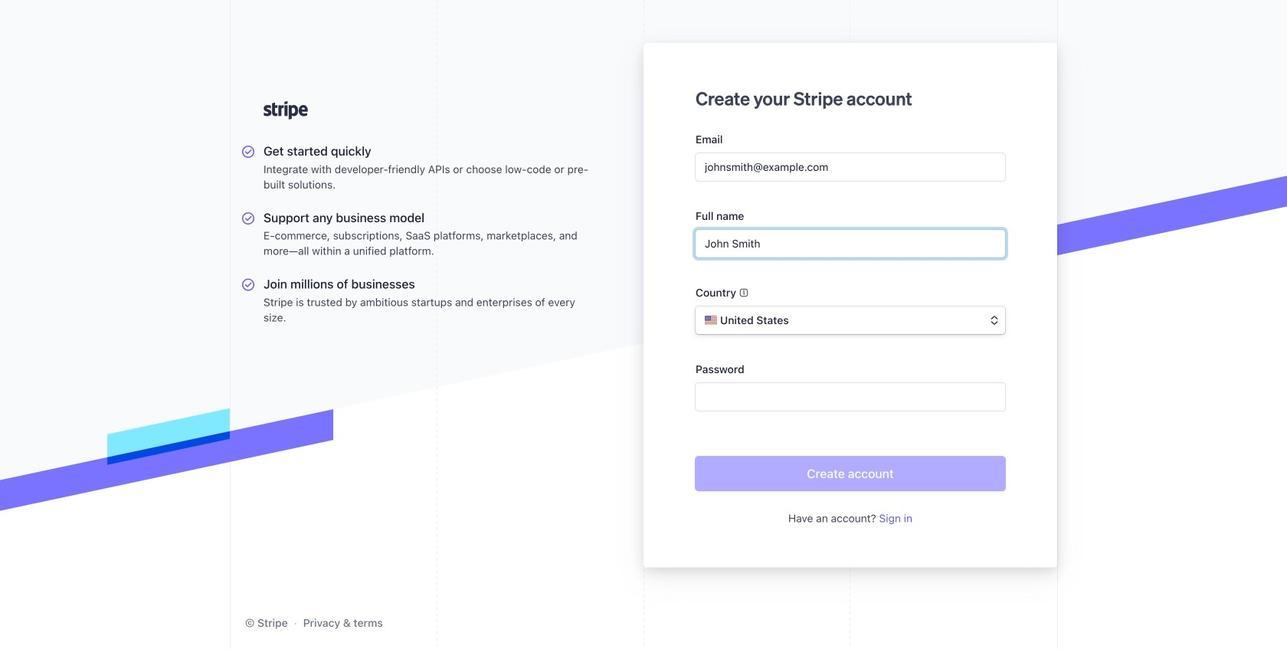 Task type: locate. For each thing, give the bounding box(es) containing it.
None password field
[[696, 383, 1006, 411]]

None text field
[[696, 230, 1006, 258]]

None email field
[[696, 153, 1006, 181]]



Task type: vqa. For each thing, say whether or not it's contained in the screenshot.
TEXT FIELD at the right top of page
yes



Task type: describe. For each thing, give the bounding box(es) containing it.
us image
[[705, 314, 717, 326]]

stripe image
[[264, 101, 308, 120]]



